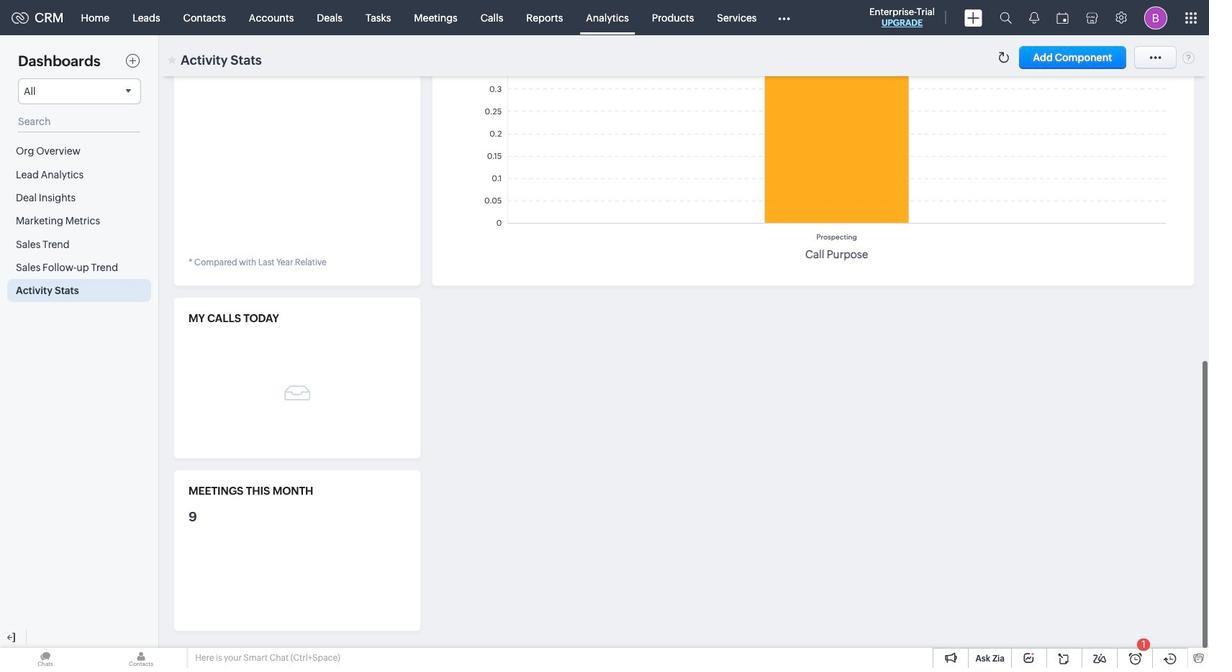 Task type: vqa. For each thing, say whether or not it's contained in the screenshot.
PROFILE icon
yes



Task type: describe. For each thing, give the bounding box(es) containing it.
search image
[[1000, 12, 1012, 24]]

Search text field
[[18, 112, 140, 132]]

calendar image
[[1057, 12, 1069, 23]]

profile image
[[1144, 6, 1167, 29]]

profile element
[[1136, 0, 1176, 35]]

search element
[[991, 0, 1021, 35]]



Task type: locate. For each thing, give the bounding box(es) containing it.
create menu image
[[964, 9, 982, 26]]

logo image
[[12, 12, 29, 23]]

create menu element
[[956, 0, 991, 35]]

None field
[[18, 78, 141, 104]]

chats image
[[0, 649, 91, 669]]

contacts image
[[96, 649, 186, 669]]

signals image
[[1029, 12, 1039, 24]]

help image
[[1183, 51, 1195, 64]]

Other Modules field
[[768, 6, 799, 29]]

None button
[[1019, 46, 1127, 69]]

signals element
[[1021, 0, 1048, 35]]



